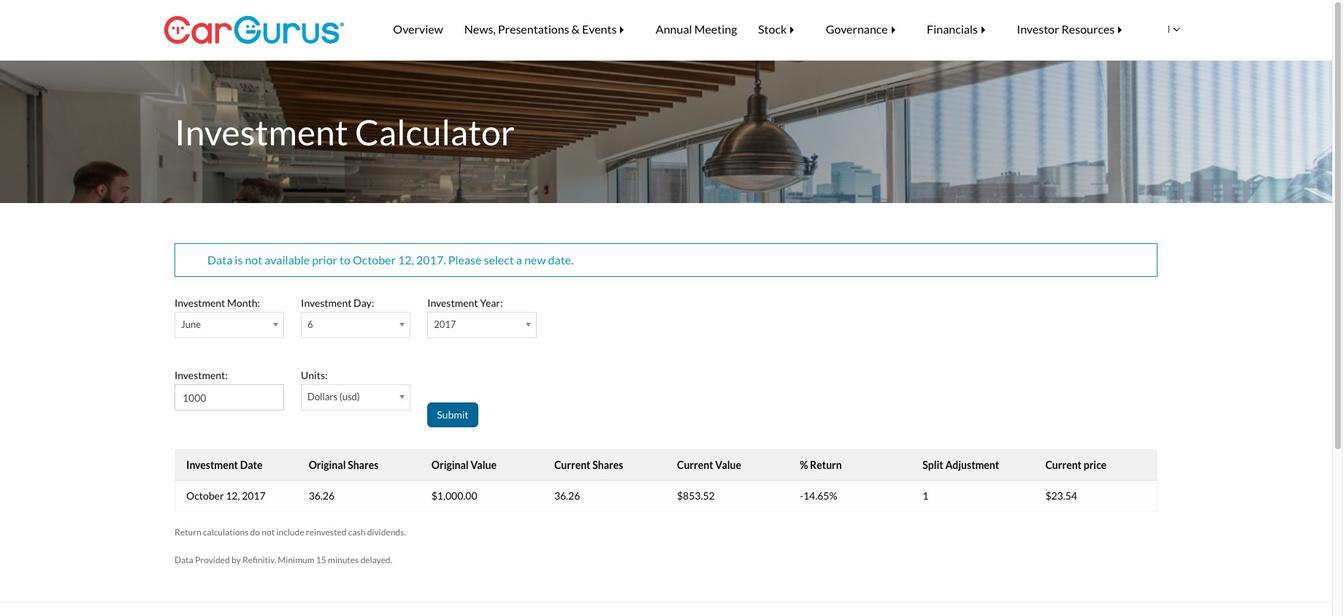 Task type: describe. For each thing, give the bounding box(es) containing it.
provided
[[195, 555, 230, 566]]

dollars (usd)
[[308, 391, 360, 403]]

dollars
[[308, 391, 338, 403]]

1 vertical spatial october
[[186, 490, 224, 502]]

2017.
[[417, 253, 446, 267]]

annual meeting
[[656, 22, 738, 36]]

governance
[[826, 22, 888, 36]]

Investment number field
[[175, 384, 284, 411]]

october inside status message footer
[[353, 253, 396, 267]]

june link
[[175, 312, 284, 338]]

investment for investment
[[175, 369, 225, 381]]

minimum
[[278, 555, 315, 566]]

include
[[277, 527, 304, 538]]

october 12, 2017
[[186, 490, 266, 502]]

cargurus logo image
[[164, 0, 345, 60]]

news, presentations & events
[[465, 22, 617, 36]]

a
[[517, 253, 522, 267]]

%
[[800, 459, 809, 471]]

investment for investment year
[[428, 297, 478, 309]]

menu bar containing overview
[[361, 0, 1166, 58]]

calculator
[[355, 111, 515, 153]]

annual meeting link
[[646, 12, 748, 47]]

1 36.26 from the left
[[309, 490, 335, 502]]

resources
[[1062, 22, 1115, 36]]

delayed.
[[361, 555, 393, 566]]

is
[[235, 253, 243, 267]]

data for data is not available prior to october 12, 2017. please select a new date.
[[208, 253, 233, 267]]

original for original shares
[[309, 459, 346, 471]]

value for current value
[[716, 459, 742, 471]]

governance link
[[816, 12, 917, 47]]

status message footer
[[175, 243, 1158, 277]]

investment month
[[175, 297, 258, 309]]

$853.52
[[677, 490, 715, 502]]

overview
[[393, 22, 444, 36]]

shares for current shares
[[593, 459, 624, 471]]

new
[[525, 253, 546, 267]]

financials link
[[917, 12, 1007, 47]]

0 horizontal spatial return
[[175, 527, 201, 538]]

investment for investment date
[[186, 459, 238, 471]]

date.
[[549, 253, 574, 267]]

1
[[923, 490, 929, 502]]

financials
[[927, 22, 978, 36]]

data provided by refinitiv. minimum 15 minutes delayed.
[[175, 555, 393, 566]]

investment calculator
[[175, 111, 515, 153]]

adjustment
[[946, 459, 1000, 471]]

do
[[250, 527, 260, 538]]

to
[[340, 253, 351, 267]]

original for original value
[[432, 459, 469, 471]]

current price
[[1046, 459, 1107, 471]]

en button
[[1133, 8, 1189, 50]]

investor
[[1017, 22, 1060, 36]]

1 vertical spatial not
[[262, 527, 275, 538]]

-14.65%
[[800, 490, 838, 502]]

month
[[227, 297, 258, 309]]

2017 link
[[428, 312, 537, 338]]

price
[[1084, 459, 1107, 471]]

refinitiv.
[[243, 555, 276, 566]]

news,
[[465, 22, 496, 36]]

% return
[[800, 459, 842, 471]]

news, presentations & events link
[[454, 12, 646, 47]]

split
[[923, 459, 944, 471]]

investment date
[[186, 459, 263, 471]]

dividends.
[[367, 527, 406, 538]]

minutes
[[328, 555, 359, 566]]

cash
[[348, 527, 366, 538]]



Task type: vqa. For each thing, say whether or not it's contained in the screenshot.
topmost 2017
yes



Task type: locate. For each thing, give the bounding box(es) containing it.
en
[[1157, 23, 1171, 35]]

data for data provided by refinitiv. minimum 15 minutes delayed.
[[175, 555, 193, 566]]

reinvested
[[306, 527, 347, 538]]

36.26 down current shares
[[555, 490, 580, 502]]

1 current from the left
[[555, 459, 591, 471]]

october right to
[[353, 253, 396, 267]]

not inside status message footer
[[245, 253, 263, 267]]

current value
[[677, 459, 742, 471]]

1 horizontal spatial october
[[353, 253, 396, 267]]

original up the reinvested
[[309, 459, 346, 471]]

calculations
[[203, 527, 249, 538]]

0 vertical spatial 12,
[[398, 253, 414, 267]]

0 horizontal spatial data
[[175, 555, 193, 566]]

presentations
[[498, 22, 570, 36]]

october
[[353, 253, 396, 267], [186, 490, 224, 502]]

0 horizontal spatial shares
[[348, 459, 379, 471]]

not right is
[[245, 253, 263, 267]]

0 vertical spatial october
[[353, 253, 396, 267]]

6
[[308, 319, 313, 330]]

original
[[309, 459, 346, 471], [432, 459, 469, 471]]

3 current from the left
[[1046, 459, 1082, 471]]

0 horizontal spatial 2017
[[242, 490, 266, 502]]

6 link
[[301, 312, 411, 338]]

units
[[301, 369, 325, 381]]

available
[[265, 253, 310, 267]]

1 horizontal spatial shares
[[593, 459, 624, 471]]

12, down investment date
[[226, 490, 240, 502]]

original up $1,000.00
[[432, 459, 469, 471]]

social media navigation navigation
[[0, 602, 1333, 615]]

return
[[811, 459, 842, 471], [175, 527, 201, 538]]

1 horizontal spatial 2017
[[434, 319, 456, 330]]

investment day
[[301, 297, 372, 309]]

1 horizontal spatial data
[[208, 253, 233, 267]]

2 original from the left
[[432, 459, 469, 471]]

15
[[316, 555, 326, 566]]

dollars (usd) link
[[301, 384, 411, 411]]

data inside status message footer
[[208, 253, 233, 267]]

return right %
[[811, 459, 842, 471]]

year
[[480, 297, 501, 309]]

value
[[471, 459, 497, 471], [716, 459, 742, 471]]

1 horizontal spatial current
[[677, 459, 714, 471]]

return up provided
[[175, 527, 201, 538]]

1 horizontal spatial value
[[716, 459, 742, 471]]

stock link
[[748, 12, 816, 47]]

$23.54
[[1046, 490, 1078, 502]]

not
[[245, 253, 263, 267], [262, 527, 275, 538]]

0 horizontal spatial 36.26
[[309, 490, 335, 502]]

0 horizontal spatial 12,
[[226, 490, 240, 502]]

not right do
[[262, 527, 275, 538]]

current for current price
[[1046, 459, 1082, 471]]

original value
[[432, 459, 497, 471]]

day
[[354, 297, 372, 309]]

1 original from the left
[[309, 459, 346, 471]]

0 horizontal spatial value
[[471, 459, 497, 471]]

october down investment date
[[186, 490, 224, 502]]

12, inside status message footer
[[398, 253, 414, 267]]

events
[[582, 22, 617, 36]]

0 vertical spatial not
[[245, 253, 263, 267]]

36.26
[[309, 490, 335, 502], [555, 490, 580, 502]]

14.65%
[[804, 490, 838, 502]]

investment for investment day
[[301, 297, 352, 309]]

current for current shares
[[555, 459, 591, 471]]

shares for original shares
[[348, 459, 379, 471]]

investment for investment month
[[175, 297, 225, 309]]

2 horizontal spatial current
[[1046, 459, 1082, 471]]

june
[[181, 319, 201, 330]]

data is not available prior to october 12, 2017. please select a new date.
[[208, 253, 574, 267]]

1 horizontal spatial return
[[811, 459, 842, 471]]

select
[[484, 253, 514, 267]]

36.26 up the reinvested
[[309, 490, 335, 502]]

1 vertical spatial 2017
[[242, 490, 266, 502]]

1 horizontal spatial original
[[432, 459, 469, 471]]

1 horizontal spatial 12,
[[398, 253, 414, 267]]

current for current value
[[677, 459, 714, 471]]

2017
[[434, 319, 456, 330], [242, 490, 266, 502]]

0 vertical spatial data
[[208, 253, 233, 267]]

(usd)
[[340, 391, 360, 403]]

menu bar
[[361, 0, 1166, 58]]

data
[[208, 253, 233, 267], [175, 555, 193, 566]]

12,
[[398, 253, 414, 267], [226, 490, 240, 502]]

prior
[[312, 253, 338, 267]]

1 vertical spatial return
[[175, 527, 201, 538]]

original shares
[[309, 459, 379, 471]]

investment
[[175, 111, 348, 153], [175, 297, 225, 309], [301, 297, 352, 309], [428, 297, 478, 309], [175, 369, 225, 381], [186, 459, 238, 471]]

meeting
[[695, 22, 738, 36]]

1 vertical spatial data
[[175, 555, 193, 566]]

0 vertical spatial 2017
[[434, 319, 456, 330]]

1 shares from the left
[[348, 459, 379, 471]]

investor resources
[[1017, 22, 1115, 36]]

2 current from the left
[[677, 459, 714, 471]]

1 horizontal spatial 36.26
[[555, 490, 580, 502]]

please
[[448, 253, 482, 267]]

2 value from the left
[[716, 459, 742, 471]]

2 shares from the left
[[593, 459, 624, 471]]

annual
[[656, 22, 693, 36]]

current
[[555, 459, 591, 471], [677, 459, 714, 471], [1046, 459, 1082, 471]]

investor resources link
[[1007, 12, 1144, 47]]

-
[[800, 490, 804, 502]]

date
[[240, 459, 263, 471]]

1 vertical spatial 12,
[[226, 490, 240, 502]]

None submit
[[428, 403, 478, 427]]

investment year
[[428, 297, 501, 309]]

12, left 2017.
[[398, 253, 414, 267]]

$1,000.00
[[432, 490, 478, 502]]

0 horizontal spatial original
[[309, 459, 346, 471]]

2 36.26 from the left
[[555, 490, 580, 502]]

stock
[[759, 22, 787, 36]]

value for original value
[[471, 459, 497, 471]]

overview link
[[383, 12, 454, 47]]

investment for investment calculator
[[175, 111, 348, 153]]

data left is
[[208, 253, 233, 267]]

&
[[572, 22, 580, 36]]

0 horizontal spatial current
[[555, 459, 591, 471]]

data left provided
[[175, 555, 193, 566]]

1 value from the left
[[471, 459, 497, 471]]

return calculations do not include reinvested cash dividends.
[[175, 527, 406, 538]]

0 horizontal spatial october
[[186, 490, 224, 502]]

0 vertical spatial return
[[811, 459, 842, 471]]

by
[[232, 555, 241, 566]]

2017 down investment year
[[434, 319, 456, 330]]

split adjustment
[[923, 459, 1000, 471]]

2017 down date on the bottom left of the page
[[242, 490, 266, 502]]

shares
[[348, 459, 379, 471], [593, 459, 624, 471]]

current shares
[[555, 459, 624, 471]]



